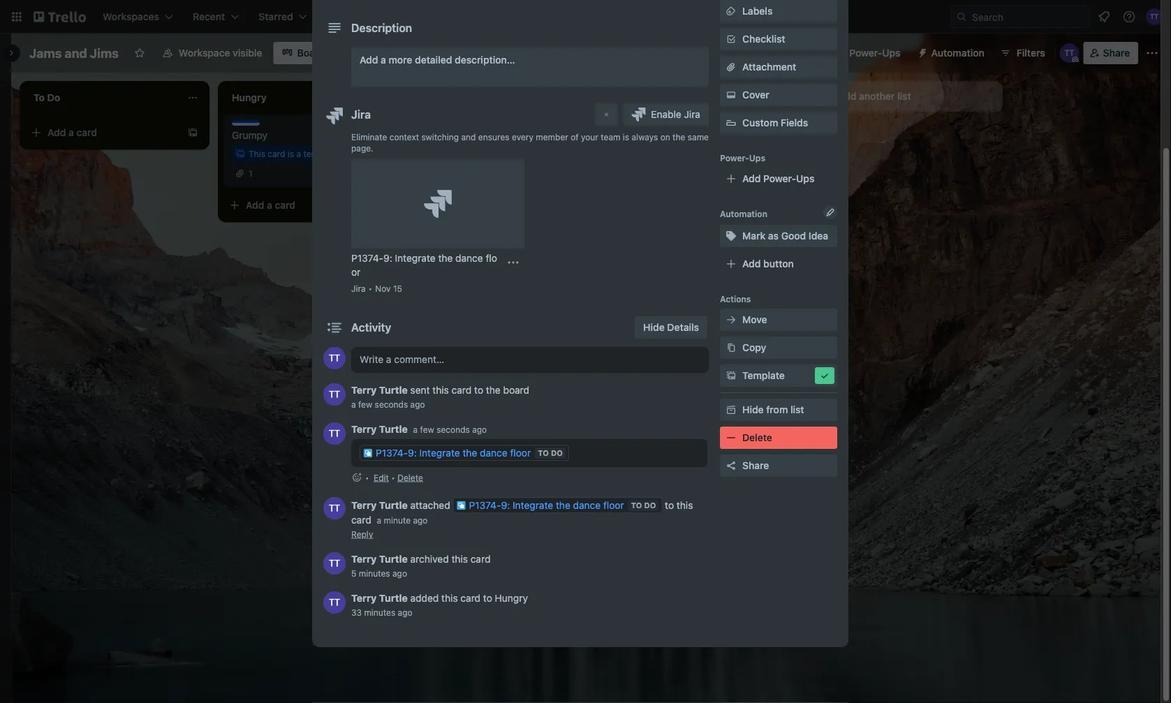 Task type: locate. For each thing, give the bounding box(es) containing it.
p1374-
[[351, 253, 384, 264], [376, 448, 408, 459], [469, 500, 501, 511]]

workspace visible button
[[154, 42, 271, 64]]

delete down hide from list
[[743, 432, 773, 444]]

0 vertical spatial delete link
[[720, 427, 838, 449]]

terry for terry turtle sent this card to the board a few seconds ago
[[351, 385, 377, 396]]

template
[[743, 370, 785, 381]]

2 vertical spatial terry turtle (terryturtle) image
[[323, 592, 346, 614]]

0 vertical spatial to
[[538, 449, 549, 458]]

automation inside 'automation' button
[[932, 47, 985, 59]]

this inside terry turtle added this card to hungry 33 minutes ago
[[442, 593, 458, 604]]

add button
[[743, 258, 794, 270]]

1 horizontal spatial is
[[623, 132, 630, 142]]

hide left details
[[644, 322, 665, 333]]

share button down 0 notifications image
[[1084, 42, 1139, 64]]

sm image
[[725, 4, 739, 18], [725, 32, 739, 46], [725, 229, 739, 243], [725, 313, 739, 327], [725, 341, 739, 355], [725, 369, 739, 383], [818, 369, 832, 383]]

to
[[474, 385, 484, 396], [665, 500, 674, 511], [483, 593, 492, 604]]

minutes inside terry turtle added this card to hungry 33 minutes ago
[[364, 608, 396, 618]]

power- inside button
[[850, 47, 883, 59]]

ago up 33 minutes ago link at the left bottom of the page
[[393, 569, 407, 579]]

list inside button
[[898, 90, 912, 102]]

ups
[[883, 47, 901, 59], [750, 153, 766, 163], [797, 173, 815, 184]]

to for the
[[474, 385, 484, 396]]

automation button
[[912, 42, 993, 64]]

this for added this card to hungry
[[442, 593, 458, 604]]

0 horizontal spatial create from template… image
[[584, 127, 595, 138]]

1 horizontal spatial •
[[391, 473, 395, 483]]

1 vertical spatial and
[[461, 132, 476, 142]]

terry up 33
[[351, 593, 377, 604]]

add a card
[[48, 127, 97, 138], [444, 127, 494, 138], [643, 127, 692, 138], [246, 199, 296, 211]]

1 horizontal spatial delete
[[743, 432, 773, 444]]

1 vertical spatial few
[[420, 425, 434, 435]]

minutes right 5
[[359, 569, 390, 579]]

team
[[601, 132, 621, 142]]

1 terry from the top
[[351, 385, 377, 396]]

few
[[358, 400, 373, 409], [420, 425, 434, 435]]

a inside terry turtle sent this card to the board a few seconds ago
[[351, 400, 356, 409]]

your
[[581, 132, 599, 142]]

1 vertical spatial to
[[665, 500, 674, 511]]

few inside terry turtle a few seconds ago
[[420, 425, 434, 435]]

terry
[[351, 385, 377, 396], [351, 424, 377, 435], [351, 500, 377, 511], [351, 554, 377, 565], [351, 593, 377, 604]]

1 horizontal spatial few
[[420, 425, 434, 435]]

0 vertical spatial and
[[65, 45, 87, 60]]

p1374- right attached on the left of page
[[469, 500, 501, 511]]

sm image inside labels link
[[725, 4, 739, 18]]

Board name text field
[[22, 42, 126, 64]]

0 horizontal spatial seconds
[[375, 400, 408, 409]]

turtle up '5 minutes ago' link
[[379, 554, 408, 565]]

turtle up 33 minutes ago link at the left bottom of the page
[[379, 593, 408, 604]]

edit • delete
[[374, 473, 423, 483]]

sm image left the template at the right of the page
[[725, 369, 739, 383]]

0 horizontal spatial to
[[538, 449, 549, 458]]

terry up 5
[[351, 554, 377, 565]]

cover
[[743, 89, 770, 101]]

this inside terry turtle archived this card 5 minutes ago
[[452, 554, 468, 565]]

minutes right 33
[[364, 608, 396, 618]]

a
[[381, 54, 386, 66], [69, 127, 74, 138], [465, 127, 471, 138], [664, 127, 669, 138], [297, 149, 301, 159], [267, 199, 272, 211], [351, 400, 356, 409], [413, 425, 418, 435], [377, 516, 382, 526]]

1 horizontal spatial seconds
[[437, 425, 470, 435]]

actions
[[720, 294, 751, 304]]

and
[[65, 45, 87, 60], [461, 132, 476, 142]]

•
[[369, 284, 373, 293], [391, 473, 395, 483]]

add another list button
[[813, 81, 1003, 112]]

1 horizontal spatial share
[[1104, 47, 1130, 59]]

terry turtle (terryturtle) image
[[1060, 43, 1080, 63], [323, 384, 346, 406], [323, 592, 346, 614]]

1 horizontal spatial do
[[644, 501, 656, 510]]

automation down search 'icon'
[[932, 47, 985, 59]]

ago down attached on the left of page
[[413, 516, 428, 526]]

do
[[551, 449, 563, 458], [644, 501, 656, 510]]

2 horizontal spatial ups
[[883, 47, 901, 59]]

1 horizontal spatial power-
[[764, 173, 797, 184]]

card
[[77, 127, 97, 138], [473, 127, 494, 138], [672, 127, 692, 138], [268, 149, 285, 159], [275, 199, 296, 211], [452, 385, 472, 396], [351, 515, 371, 526], [471, 554, 491, 565], [461, 593, 481, 604]]

0 vertical spatial hide
[[644, 322, 665, 333]]

2 vertical spatial to
[[483, 593, 492, 604]]

sm image for labels
[[725, 4, 739, 18]]

1 down eliminate
[[384, 149, 388, 159]]

turtle inside terry turtle added this card to hungry 33 minutes ago
[[379, 593, 408, 604]]

delete link down hide from list link
[[720, 427, 838, 449]]

terry inside terry turtle added this card to hungry 33 minutes ago
[[351, 593, 377, 604]]

list right another
[[898, 90, 912, 102]]

0 horizontal spatial ups
[[750, 153, 766, 163]]

add a more detailed description… link
[[351, 48, 709, 87]]

the inside eliminate context switching and ensures every member of your team is always on the same page.
[[673, 132, 686, 142]]

0 vertical spatial minutes
[[359, 569, 390, 579]]

1 vertical spatial is
[[288, 149, 294, 159]]

board
[[503, 385, 530, 396]]

to inside terry turtle added this card to hungry 33 minutes ago
[[483, 593, 492, 604]]

1 horizontal spatial list
[[898, 90, 912, 102]]

1 horizontal spatial 9:
[[408, 448, 417, 459]]

turtle for a
[[379, 424, 408, 435]]

hide
[[644, 322, 665, 333], [743, 404, 764, 416]]

add power-ups link
[[720, 168, 838, 190]]

nov
[[375, 284, 391, 293]]

the inside terry turtle sent this card to the board a few seconds ago
[[486, 385, 501, 396]]

2 vertical spatial ups
[[797, 173, 815, 184]]

1 vertical spatial power-
[[720, 153, 750, 163]]

terry for terry turtle archived this card 5 minutes ago
[[351, 554, 377, 565]]

1 horizontal spatial to do
[[631, 501, 656, 510]]

0 horizontal spatial power-ups
[[720, 153, 766, 163]]

2 horizontal spatial 9:
[[501, 500, 510, 511]]

few down terry turtle sent this card to the board a few seconds ago
[[420, 425, 434, 435]]

terry inside terry turtle sent this card to the board a few seconds ago
[[351, 385, 377, 396]]

integrate
[[395, 253, 436, 264], [420, 448, 460, 459], [513, 500, 553, 511]]

0 horizontal spatial few
[[358, 400, 373, 409]]

3 terry from the top
[[351, 500, 377, 511]]

customize views image
[[340, 46, 354, 60]]

1 vertical spatial automation
[[720, 209, 768, 219]]

power- down custom
[[720, 153, 750, 163]]

is inside eliminate context switching and ensures every member of your team is always on the same page.
[[623, 132, 630, 142]]

delete link
[[720, 427, 838, 449], [398, 473, 423, 483]]

card inside to this card
[[351, 515, 371, 526]]

1 horizontal spatial create from template… image
[[783, 127, 794, 138]]

turtle inside terry turtle archived this card 5 minutes ago
[[379, 554, 408, 565]]

seconds inside terry turtle sent this card to the board a few seconds ago
[[375, 400, 408, 409]]

p1374-9: integrate the dance floor image
[[424, 190, 452, 218]]

power-ups inside power-ups button
[[850, 47, 901, 59]]

terry inside terry turtle archived this card 5 minutes ago
[[351, 554, 377, 565]]

same
[[688, 132, 709, 142]]

0 vertical spatial delete
[[743, 432, 773, 444]]

1 horizontal spatial and
[[461, 132, 476, 142]]

turtle up "minute"
[[379, 500, 408, 511]]

0 horizontal spatial is
[[288, 149, 294, 159]]

of
[[571, 132, 579, 142]]

sm image left checklist
[[725, 32, 739, 46]]

share button down hide from list link
[[720, 455, 838, 477]]

p1374- up "or"
[[351, 253, 384, 264]]

1 horizontal spatial hide
[[743, 404, 764, 416]]

more
[[389, 54, 413, 66]]

0 vertical spatial is
[[623, 132, 630, 142]]

sm image left copy
[[725, 341, 739, 355]]

delete link up terry turtle attached
[[398, 473, 423, 483]]

create from template… image right of
[[584, 127, 595, 138]]

4 turtle from the top
[[379, 554, 408, 565]]

ups inside button
[[883, 47, 901, 59]]

list for hide from list
[[791, 404, 805, 416]]

few inside terry turtle sent this card to the board a few seconds ago
[[358, 400, 373, 409]]

delete up terry turtle attached
[[398, 473, 423, 483]]

2 vertical spatial 9:
[[501, 500, 510, 511]]

turtle for archived
[[379, 554, 408, 565]]

ago down sent
[[411, 400, 425, 409]]

share button
[[1084, 42, 1139, 64], [720, 455, 838, 477]]

jira up eliminate
[[351, 108, 371, 121]]

sm image inside checklist link
[[725, 32, 739, 46]]

0 vertical spatial automation
[[932, 47, 985, 59]]

1 vertical spatial share button
[[720, 455, 838, 477]]

0 vertical spatial ups
[[883, 47, 901, 59]]

sm image for template
[[725, 369, 739, 383]]

switch to… image
[[10, 10, 24, 24]]

sm image down hide from list link
[[725, 431, 739, 445]]

ago down terry turtle sent this card to the board a few seconds ago
[[472, 425, 487, 435]]

labels
[[743, 5, 773, 17]]

sm image left labels
[[725, 4, 739, 18]]

p1374- up edit • delete
[[376, 448, 408, 459]]

0 vertical spatial p1374-
[[351, 253, 384, 264]]

is right team at the top of page
[[623, 132, 630, 142]]

ensures
[[478, 132, 510, 142]]

0 vertical spatial 9:
[[384, 253, 393, 264]]

as
[[768, 230, 779, 242]]

this inside terry turtle sent this card to the board a few seconds ago
[[433, 385, 449, 396]]

sm image inside hide from list link
[[725, 403, 739, 417]]

sm image inside 'automation' button
[[912, 42, 932, 61]]

1 down this
[[249, 168, 253, 178]]

share left show menu icon
[[1104, 47, 1130, 59]]

2 turtle from the top
[[379, 424, 408, 435]]

to
[[538, 449, 549, 458], [631, 501, 642, 510]]

terry turtle sent this card to the board a few seconds ago
[[351, 385, 530, 409]]

1 vertical spatial delete
[[398, 473, 423, 483]]

1 horizontal spatial automation
[[932, 47, 985, 59]]

0 horizontal spatial 9:
[[384, 253, 393, 264]]

Search field
[[968, 6, 1090, 27]]

add a more detailed description…
[[360, 54, 515, 66]]

and left jims
[[65, 45, 87, 60]]

sent
[[411, 385, 430, 396]]

enable jira
[[651, 109, 701, 120]]

a few seconds ago link down terry turtle sent this card to the board a few seconds ago
[[413, 425, 487, 435]]

0 vertical spatial share
[[1104, 47, 1130, 59]]

jira down "or"
[[351, 284, 366, 293]]

is down grumpy link
[[288, 149, 294, 159]]

terry turtle (terryturtle) image
[[1147, 8, 1163, 25], [323, 347, 346, 370], [323, 423, 346, 445], [323, 497, 346, 520], [323, 553, 346, 575]]

1
[[384, 149, 388, 159], [249, 168, 253, 178]]

search image
[[956, 11, 968, 22]]

seconds down terry turtle sent this card to the board a few seconds ago
[[437, 425, 470, 435]]

ago down added
[[398, 608, 413, 618]]

jira inside button
[[684, 109, 701, 120]]

reply link
[[351, 530, 373, 539]]

sm image inside the copy link
[[725, 341, 739, 355]]

the inside the p1374-9: integrate the dance flo or jira • nov 15
[[438, 253, 453, 264]]

0 vertical spatial to
[[474, 385, 484, 396]]

list for add another list
[[898, 90, 912, 102]]

and inside jams and jims text field
[[65, 45, 87, 60]]

0 horizontal spatial share button
[[720, 455, 838, 477]]

1 vertical spatial minutes
[[364, 608, 396, 618]]

primary element
[[0, 0, 1172, 34]]

1 horizontal spatial to
[[631, 501, 642, 510]]

4 terry from the top
[[351, 554, 377, 565]]

copy
[[743, 342, 767, 354]]

5 terry from the top
[[351, 593, 377, 604]]

1 vertical spatial to do
[[631, 501, 656, 510]]

power-ups down custom
[[720, 153, 766, 163]]

1 vertical spatial seconds
[[437, 425, 470, 435]]

create from template… image
[[584, 127, 595, 138], [783, 127, 794, 138]]

0 horizontal spatial share
[[743, 460, 769, 472]]

0 horizontal spatial do
[[551, 449, 563, 458]]

a few seconds ago link down sent
[[351, 400, 425, 409]]

0 horizontal spatial floor
[[510, 448, 531, 459]]

sm image inside delete link
[[725, 431, 739, 445]]

attachment
[[743, 61, 797, 73]]

add another list
[[838, 90, 912, 102]]

2 terry from the top
[[351, 424, 377, 435]]

custom fields
[[743, 117, 808, 129]]

jims
[[90, 45, 119, 60]]

1 turtle from the top
[[379, 385, 408, 396]]

terry left sent
[[351, 385, 377, 396]]

0 vertical spatial power-ups
[[850, 47, 901, 59]]

few up terry turtle a few seconds ago
[[358, 400, 373, 409]]

minutes inside terry turtle archived this card 5 minutes ago
[[359, 569, 390, 579]]

0 horizontal spatial 1
[[249, 168, 253, 178]]

sm image left mark
[[725, 229, 739, 243]]

5
[[351, 569, 357, 579]]

1 horizontal spatial ups
[[797, 173, 815, 184]]

a few seconds ago link
[[351, 400, 425, 409], [413, 425, 487, 435]]

hide left from
[[743, 404, 764, 416]]

and left ensures
[[461, 132, 476, 142]]

jira up the same
[[684, 109, 701, 120]]

automation
[[932, 47, 985, 59], [720, 209, 768, 219]]

jira
[[351, 108, 371, 121], [684, 109, 701, 120], [351, 284, 366, 293]]

1 vertical spatial dance
[[480, 448, 508, 459]]

9:
[[384, 253, 393, 264], [408, 448, 417, 459], [501, 500, 510, 511]]

1 horizontal spatial power-ups
[[850, 47, 901, 59]]

ups down fields
[[797, 173, 815, 184]]

this for sent this card to the board
[[433, 385, 449, 396]]

a minute ago
[[377, 516, 428, 526]]

ups up another
[[883, 47, 901, 59]]

1 vertical spatial terry turtle (terryturtle) image
[[323, 384, 346, 406]]

sm image up add another list button
[[912, 42, 932, 61]]

card inside terry turtle added this card to hungry 33 minutes ago
[[461, 593, 481, 604]]

1 horizontal spatial floor
[[604, 500, 624, 511]]

0 vertical spatial integrate
[[395, 253, 436, 264]]

turtle inside terry turtle sent this card to the board a few seconds ago
[[379, 385, 408, 396]]

power- down custom fields button
[[764, 173, 797, 184]]

1 horizontal spatial 1
[[384, 149, 388, 159]]

member
[[536, 132, 569, 142]]

0 horizontal spatial hide
[[644, 322, 665, 333]]

ups up add power-ups
[[750, 153, 766, 163]]

0 vertical spatial few
[[358, 400, 373, 409]]

turtle for sent
[[379, 385, 408, 396]]

0 vertical spatial p1374-9: integrate the dance floor
[[376, 448, 531, 459]]

sm image left hide from list
[[725, 403, 739, 417]]

list
[[898, 90, 912, 102], [791, 404, 805, 416]]

dance inside the p1374-9: integrate the dance flo or jira • nov 15
[[456, 253, 483, 264]]

0 vertical spatial share button
[[1084, 42, 1139, 64]]

seconds up terry turtle a few seconds ago
[[375, 400, 408, 409]]

sm image down 'actions' on the top right
[[725, 313, 739, 327]]

2 horizontal spatial power-
[[850, 47, 883, 59]]

power- up add another list
[[850, 47, 883, 59]]

list right from
[[791, 404, 805, 416]]

terry turtle (terryturtle) image for added this card to hungry
[[323, 592, 346, 614]]

create from template… image
[[187, 127, 198, 138]]

grumpy
[[232, 130, 268, 141]]

1 vertical spatial share
[[743, 460, 769, 472]]

share
[[1104, 47, 1130, 59], [743, 460, 769, 472]]

create from template… image right custom
[[783, 127, 794, 138]]

3 turtle from the top
[[379, 500, 408, 511]]

automation up mark
[[720, 209, 768, 219]]

star or unstar board image
[[134, 48, 145, 59]]

terry down the add reaction image
[[351, 500, 377, 511]]

ago
[[411, 400, 425, 409], [472, 425, 487, 435], [413, 516, 428, 526], [393, 569, 407, 579], [398, 608, 413, 618]]

0 vertical spatial to do
[[538, 449, 563, 458]]

0 vertical spatial a few seconds ago link
[[351, 400, 425, 409]]

switching
[[422, 132, 459, 142]]

sm image for move
[[725, 313, 739, 327]]

1 horizontal spatial delete link
[[720, 427, 838, 449]]

power-ups up add another list
[[850, 47, 901, 59]]

2 vertical spatial integrate
[[513, 500, 553, 511]]

labels link
[[720, 0, 838, 22]]

turtle for added
[[379, 593, 408, 604]]

seconds inside terry turtle a few seconds ago
[[437, 425, 470, 435]]

2 vertical spatial p1374-
[[469, 500, 501, 511]]

share down hide from list
[[743, 460, 769, 472]]

custom fields button
[[720, 116, 838, 130]]

sm image left cover
[[725, 88, 739, 102]]

0 horizontal spatial list
[[791, 404, 805, 416]]

5 turtle from the top
[[379, 593, 408, 604]]

to inside terry turtle sent this card to the board a few seconds ago
[[474, 385, 484, 396]]

0 vertical spatial seconds
[[375, 400, 408, 409]]

sm image
[[912, 42, 932, 61], [725, 88, 739, 102], [725, 403, 739, 417], [725, 431, 739, 445]]

eliminate context switching and ensures every member of your team is always on the same page.
[[351, 132, 709, 153]]

1 vertical spatial to
[[631, 501, 642, 510]]

0 horizontal spatial delete
[[398, 473, 423, 483]]

terry up the add reaction image
[[351, 424, 377, 435]]

0 vertical spatial floor
[[510, 448, 531, 459]]

• left nov
[[369, 284, 373, 293]]

0 vertical spatial •
[[369, 284, 373, 293]]

0 horizontal spatial and
[[65, 45, 87, 60]]

color: blue, title: none image
[[232, 120, 260, 126]]

eliminate
[[351, 132, 387, 142]]

filters button
[[996, 42, 1050, 64]]

turtle up edit • delete
[[379, 424, 408, 435]]

• right edit link
[[391, 473, 395, 483]]

sm image inside cover link
[[725, 88, 739, 102]]

sm image down the copy link
[[818, 369, 832, 383]]

sm image inside move link
[[725, 313, 739, 327]]

add
[[360, 54, 378, 66], [838, 90, 857, 102], [48, 127, 66, 138], [444, 127, 463, 138], [643, 127, 661, 138], [743, 173, 761, 184], [246, 199, 264, 211], [743, 258, 761, 270]]

1 vertical spatial •
[[391, 473, 395, 483]]

terry turtle a few seconds ago
[[351, 424, 487, 435]]

p1374-9: integrate the dance floor
[[376, 448, 531, 459], [469, 500, 624, 511]]

0 horizontal spatial delete link
[[398, 473, 423, 483]]

turtle left sent
[[379, 385, 408, 396]]



Task type: describe. For each thing, give the bounding box(es) containing it.
ago inside terry turtle added this card to hungry 33 minutes ago
[[398, 608, 413, 618]]

button
[[764, 258, 794, 270]]

1 vertical spatial 9:
[[408, 448, 417, 459]]

added
[[411, 593, 439, 604]]

description
[[351, 21, 412, 35]]

0 vertical spatial 1
[[384, 149, 388, 159]]

on
[[661, 132, 671, 142]]

flo
[[486, 253, 497, 264]]

this for archived this card
[[452, 554, 468, 565]]

turtle for attached
[[379, 500, 408, 511]]

and inside eliminate context switching and ensures every member of your team is always on the same page.
[[461, 132, 476, 142]]

fields
[[781, 117, 808, 129]]

minute
[[384, 516, 411, 526]]

terry for terry turtle added this card to hungry 33 minutes ago
[[351, 593, 377, 604]]

1 vertical spatial 1
[[249, 168, 253, 178]]

hide for hide details
[[644, 322, 665, 333]]

mark
[[743, 230, 766, 242]]

1 create from template… image from the left
[[584, 127, 595, 138]]

workspace
[[179, 47, 230, 59]]

0 horizontal spatial power-
[[720, 153, 750, 163]]

0 notifications image
[[1096, 8, 1113, 25]]

jira inside the p1374-9: integrate the dance flo or jira • nov 15
[[351, 284, 366, 293]]

another
[[859, 90, 895, 102]]

to this card
[[351, 500, 693, 526]]

archived
[[411, 554, 449, 565]]

1 vertical spatial a few seconds ago link
[[413, 425, 487, 435]]

1 vertical spatial p1374-9: integrate the dance floor
[[469, 500, 624, 511]]

0 vertical spatial terry turtle (terryturtle) image
[[1060, 43, 1080, 63]]

9: inside the p1374-9: integrate the dance flo or jira • nov 15
[[384, 253, 393, 264]]

hide details
[[644, 322, 699, 333]]

terry turtle (terryturtle) image for sent this card to the board
[[323, 384, 346, 406]]

card inside terry turtle sent this card to the board a few seconds ago
[[452, 385, 472, 396]]

enable
[[651, 109, 682, 120]]

hide from list
[[743, 404, 805, 416]]

ago inside terry turtle a few seconds ago
[[472, 425, 487, 435]]

1 vertical spatial power-ups
[[720, 153, 766, 163]]

this
[[249, 149, 265, 159]]

33
[[351, 608, 362, 618]]

0 horizontal spatial automation
[[720, 209, 768, 219]]

edit link
[[374, 473, 389, 483]]

terry turtle (terryturtle) image inside primary element
[[1147, 8, 1163, 25]]

add a card for first create from template… icon from left
[[444, 127, 494, 138]]

activity
[[351, 321, 392, 334]]

context
[[390, 132, 419, 142]]

0 horizontal spatial to do
[[538, 449, 563, 458]]

33 minutes ago link
[[351, 608, 413, 618]]

to inside to this card
[[665, 500, 674, 511]]

terry turtle added this card to hungry 33 minutes ago
[[351, 593, 528, 618]]

checklist link
[[720, 28, 838, 50]]

good
[[782, 230, 806, 242]]

sm image for cover
[[725, 88, 739, 102]]

terry turtle attached
[[351, 500, 453, 511]]

hide for hide from list
[[743, 404, 764, 416]]

template.
[[303, 149, 341, 159]]

add a card for create from template… image
[[48, 127, 97, 138]]

terry turtle archived this card 5 minutes ago
[[351, 554, 491, 579]]

a inside terry turtle a few seconds ago
[[413, 425, 418, 435]]

ago inside terry turtle sent this card to the board a few seconds ago
[[411, 400, 425, 409]]

or
[[351, 267, 361, 278]]

5 minutes ago link
[[351, 569, 407, 579]]

reply
[[351, 530, 373, 539]]

move link
[[720, 309, 838, 331]]

mark as good idea
[[743, 230, 829, 242]]

sm image for checklist
[[725, 32, 739, 46]]

sm image for delete
[[725, 431, 739, 445]]

enable jira button
[[623, 103, 709, 126]]

board link
[[274, 42, 333, 64]]

terry for terry turtle attached
[[351, 500, 377, 511]]

sm image for copy
[[725, 341, 739, 355]]

1 vertical spatial delete link
[[398, 473, 423, 483]]

sm image for hide from list
[[725, 403, 739, 417]]

attachment button
[[720, 56, 838, 78]]

sm image inside the "mark as good idea" button
[[725, 229, 739, 243]]

ago inside terry turtle archived this card 5 minutes ago
[[393, 569, 407, 579]]

p1374-9: integrate the dance flo or jira • nov 15
[[351, 253, 497, 293]]

1 vertical spatial do
[[644, 501, 656, 510]]

attached
[[411, 500, 450, 511]]

15
[[393, 284, 402, 293]]

this inside to this card
[[677, 500, 693, 511]]

card inside terry turtle archived this card 5 minutes ago
[[471, 554, 491, 565]]

terry for terry turtle a few seconds ago
[[351, 424, 377, 435]]

0 vertical spatial do
[[551, 449, 563, 458]]

add power-ups
[[743, 173, 815, 184]]

description…
[[455, 54, 515, 66]]

detailed
[[415, 54, 452, 66]]

mark as good idea button
[[720, 225, 838, 247]]

1 vertical spatial floor
[[604, 500, 624, 511]]

every
[[512, 132, 534, 142]]

a minute ago link
[[377, 516, 428, 526]]

custom
[[743, 117, 779, 129]]

details
[[668, 322, 699, 333]]

hide details link
[[635, 317, 708, 339]]

Write a comment text field
[[351, 347, 709, 372]]

jams and jims
[[29, 45, 119, 60]]

add button button
[[720, 253, 838, 275]]

page.
[[351, 143, 374, 153]]

copy link
[[720, 337, 838, 359]]

board
[[297, 47, 325, 59]]

add reaction image
[[351, 471, 363, 485]]

always
[[632, 132, 658, 142]]

to for hungry
[[483, 593, 492, 604]]

integrate inside the p1374-9: integrate the dance flo or jira • nov 15
[[395, 253, 436, 264]]

add a card for second create from template… icon from the left
[[643, 127, 692, 138]]

1 vertical spatial ups
[[750, 153, 766, 163]]

workspace visible
[[179, 47, 262, 59]]

show menu image
[[1146, 46, 1160, 60]]

edit
[[374, 473, 389, 483]]

from
[[767, 404, 788, 416]]

filters
[[1017, 47, 1046, 59]]

open information menu image
[[1123, 10, 1137, 24]]

move
[[743, 314, 768, 326]]

2 create from template… image from the left
[[783, 127, 794, 138]]

power-ups button
[[822, 42, 909, 64]]

jams
[[29, 45, 62, 60]]

2 vertical spatial dance
[[573, 500, 601, 511]]

sm image for automation
[[912, 42, 932, 61]]

cover link
[[720, 84, 838, 106]]

hide from list link
[[720, 399, 838, 421]]

p1374- inside the p1374-9: integrate the dance flo or jira • nov 15
[[351, 253, 384, 264]]

template button
[[720, 365, 838, 387]]

1 horizontal spatial share button
[[1084, 42, 1139, 64]]

idea
[[809, 230, 829, 242]]

checklist
[[743, 33, 786, 45]]

1 vertical spatial p1374-
[[376, 448, 408, 459]]

• inside the p1374-9: integrate the dance flo or jira • nov 15
[[369, 284, 373, 293]]

visible
[[233, 47, 262, 59]]

1 vertical spatial integrate
[[420, 448, 460, 459]]



Task type: vqa. For each thing, say whether or not it's contained in the screenshot.
AS
yes



